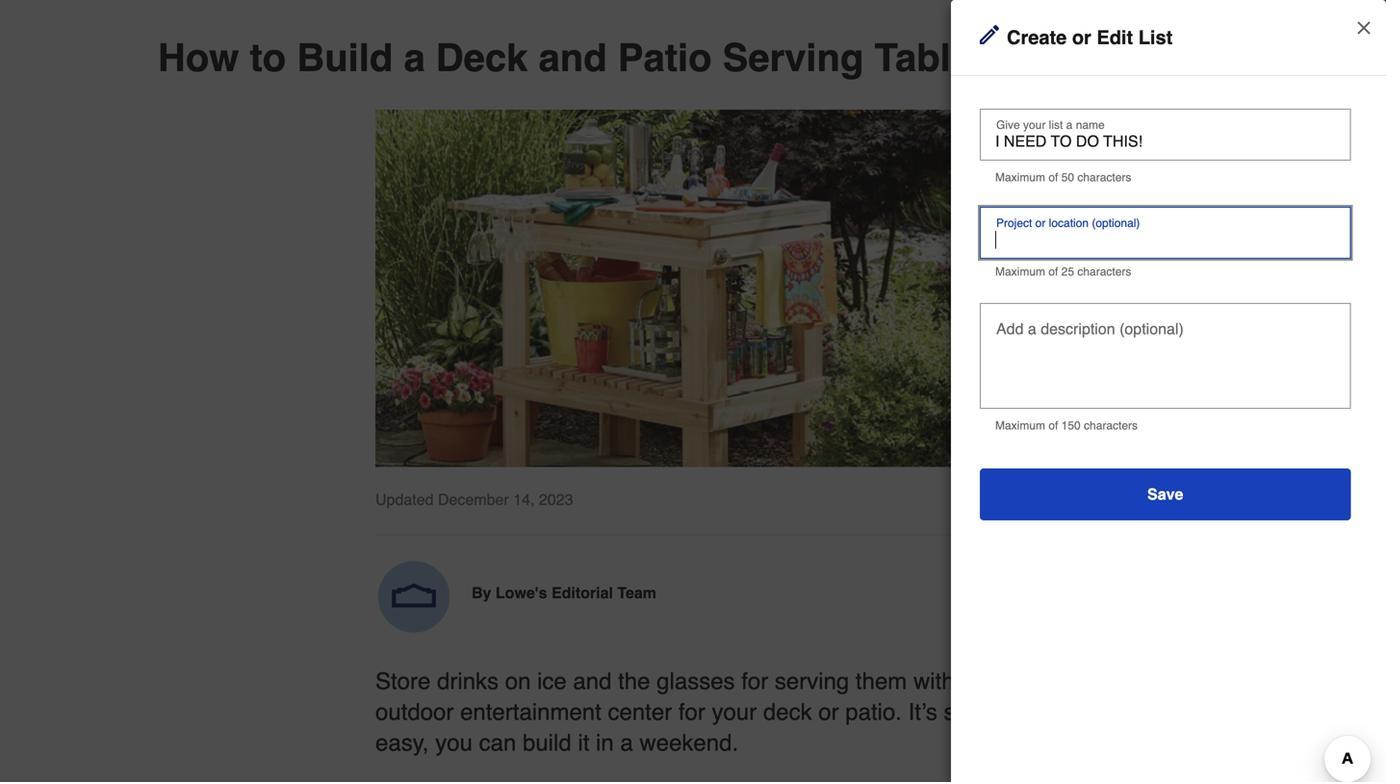 Task type: vqa. For each thing, say whether or not it's contained in the screenshot.
Now on the right of the page
no



Task type: describe. For each thing, give the bounding box(es) containing it.
lowe's
[[496, 584, 547, 602]]

list left edit
[[1049, 19, 1076, 37]]

this
[[961, 668, 997, 695]]

2023
[[539, 491, 573, 509]]

weekend.
[[640, 730, 738, 756]]

0 vertical spatial how to build a deck and patio serving table in 1 weekend
[[158, 36, 1228, 80]]

updated
[[375, 491, 434, 509]]

of for 25
[[1049, 265, 1058, 279]]

edit image
[[980, 25, 999, 44]]

outdoor
[[375, 699, 454, 726]]

2 horizontal spatial to
[[1137, 109, 1149, 124]]

characters for maximum of 150 characters
[[1084, 419, 1138, 433]]

build
[[523, 730, 571, 756]]

1 vertical spatial how to build a deck and patio serving table in 1 weekend
[[1107, 109, 1338, 147]]

of for 50
[[1049, 171, 1058, 184]]

maximum of 150 characters
[[995, 419, 1138, 433]]

150
[[1061, 419, 1081, 433]]

1 horizontal spatial to
[[1030, 19, 1044, 37]]

how inside the 'how to build a deck and patio serving table in 1 weekend'
[[1107, 109, 1134, 124]]

so
[[944, 699, 968, 726]]

and inside store drinks on ice and the glasses for serving them with this outdoor entertainment center for your deck or patio. it's so easy, you can build it in a weekend.
[[573, 668, 612, 695]]

50
[[1061, 171, 1074, 184]]

1 horizontal spatial or
[[1072, 26, 1091, 49]]

it's
[[908, 699, 937, 726]]

0 vertical spatial serving
[[723, 36, 864, 80]]

maximum for maximum of 25 characters
[[995, 265, 1045, 279]]

save for save to list
[[989, 19, 1025, 37]]

sam's
[[1016, 222, 1059, 240]]

0 horizontal spatial for
[[678, 699, 705, 726]]

a cedar patio serving table with beverages on ice, glasses, lemons and limes and plates. image
[[375, 110, 1011, 467]]

list right sam's
[[1063, 222, 1087, 240]]

by lowe's editorial team
[[472, 584, 656, 602]]

things
[[1108, 222, 1154, 240]]

0 horizontal spatial patio
[[618, 36, 712, 80]]

create or edit list
[[1007, 26, 1173, 49]]

save button
[[980, 469, 1351, 521]]

0 vertical spatial table
[[874, 36, 972, 80]]

0 vertical spatial weekend
[[1060, 36, 1228, 80]]

can
[[479, 730, 516, 756]]

of left things
[[1091, 222, 1104, 240]]

1 inside the 'how to build a deck and patio serving table in 1 weekend'
[[1157, 132, 1164, 147]]

in inside the 'how to build a deck and patio serving table in 1 weekend'
[[1143, 132, 1153, 147]]

maximum for maximum of 150 characters
[[995, 419, 1045, 433]]

save for save
[[1147, 486, 1183, 503]]

0 vertical spatial and
[[539, 36, 607, 80]]

0 horizontal spatial build
[[297, 36, 393, 80]]

in inside store drinks on ice and the glasses for serving them with this outdoor entertainment center for your deck or patio. it's so easy, you can build it in a weekend.
[[596, 730, 614, 756]]

deck
[[763, 699, 812, 726]]

updated december 14, 2023
[[375, 491, 573, 509]]

drinks
[[437, 668, 499, 695]]



Task type: locate. For each thing, give the bounding box(es) containing it.
and
[[539, 36, 607, 80], [1232, 109, 1254, 124], [573, 668, 612, 695]]

characters for maximum of 50 characters
[[1077, 171, 1131, 184]]

build inside the 'how to build a deck and patio serving table in 1 weekend'
[[1152, 109, 1182, 124]]

1 vertical spatial and
[[1232, 109, 1254, 124]]

1 horizontal spatial a
[[620, 730, 633, 756]]

how
[[158, 36, 239, 80], [1107, 109, 1134, 124]]

team
[[617, 584, 656, 602]]

25
[[1061, 265, 1074, 279]]

0 horizontal spatial deck
[[436, 36, 528, 80]]

them
[[856, 668, 907, 695]]

maximum left 50
[[995, 171, 1045, 184]]

0 vertical spatial save
[[989, 19, 1025, 37]]

you
[[435, 730, 473, 756]]

deck inside the 'how to build a deck and patio serving table in 1 weekend'
[[1197, 109, 1228, 124]]

maximum
[[995, 171, 1045, 184], [995, 265, 1045, 279], [995, 419, 1045, 433]]

patio
[[618, 36, 712, 80], [1258, 109, 1289, 124]]

close image
[[1354, 18, 1374, 38]]

lowe's editorial team image
[[375, 559, 452, 636]]

0 vertical spatial for
[[741, 668, 768, 695]]

of left 50
[[1049, 171, 1058, 184]]

with
[[913, 668, 954, 695]]

0 vertical spatial in
[[983, 36, 1017, 80]]

create
[[1007, 26, 1067, 49]]

1 vertical spatial patio
[[1258, 109, 1289, 124]]

in right it
[[596, 730, 614, 756]]

0 horizontal spatial table
[[874, 36, 972, 80]]

0 horizontal spatial serving
[[723, 36, 864, 80]]

of
[[1049, 171, 1058, 184], [1091, 222, 1104, 240], [1049, 265, 1058, 279], [1049, 419, 1058, 433]]

in
[[983, 36, 1017, 80], [1143, 132, 1153, 147], [596, 730, 614, 756]]

table up maximum of 50 characters
[[1107, 132, 1139, 147]]

deck
[[436, 36, 528, 80], [1197, 109, 1228, 124]]

14,
[[513, 491, 535, 509]]

0 horizontal spatial in
[[596, 730, 614, 756]]

it
[[578, 730, 589, 756]]

1 horizontal spatial for
[[741, 668, 768, 695]]

center
[[608, 699, 672, 726]]

edit
[[1097, 26, 1133, 49]]

0 horizontal spatial how
[[158, 36, 239, 80]]

how to build a deck and patio serving table in 1 weekend
[[158, 36, 1228, 80], [1107, 109, 1338, 147]]

1 vertical spatial deck
[[1197, 109, 1228, 124]]

patio inside the 'how to build a deck and patio serving table in 1 weekend'
[[1258, 109, 1289, 124]]

1 vertical spatial a
[[1186, 109, 1194, 124]]

for up weekend.
[[678, 699, 705, 726]]

1 vertical spatial weekend
[[1168, 132, 1225, 147]]

1 vertical spatial how
[[1107, 109, 1134, 124]]

description text field
[[988, 330, 1343, 399]]

by
[[472, 584, 491, 602]]

maximum down sam's
[[995, 265, 1045, 279]]

location text field
[[988, 230, 1343, 249]]

1 vertical spatial 1
[[1157, 132, 1164, 147]]

2 vertical spatial maximum
[[995, 419, 1045, 433]]

in right heart outline icon
[[983, 36, 1017, 80]]

1 vertical spatial characters
[[1077, 265, 1131, 279]]

0 vertical spatial characters
[[1077, 171, 1131, 184]]

1 horizontal spatial save
[[1147, 486, 1183, 503]]

1 horizontal spatial how
[[1107, 109, 1134, 124]]

characters right 50
[[1077, 171, 1131, 184]]

save inside save button
[[1147, 486, 1183, 503]]

2 vertical spatial in
[[596, 730, 614, 756]]

editorial
[[551, 584, 613, 602]]

1 vertical spatial or
[[818, 699, 839, 726]]

characters
[[1077, 171, 1131, 184], [1077, 265, 1131, 279], [1084, 419, 1138, 433]]

in up things
[[1143, 132, 1153, 147]]

3 maximum from the top
[[995, 419, 1045, 433]]

patio.
[[845, 699, 902, 726]]

build
[[297, 36, 393, 80], [1152, 109, 1182, 124]]

serving
[[723, 36, 864, 80], [1292, 109, 1338, 124]]

or
[[1072, 26, 1091, 49], [818, 699, 839, 726]]

december
[[438, 491, 509, 509]]

heart outline image
[[966, 20, 982, 36]]

0 vertical spatial a
[[404, 36, 425, 80]]

of left 150
[[1049, 419, 1058, 433]]

maximum left 150
[[995, 419, 1045, 433]]

serving inside the 'how to build a deck and patio serving table in 1 weekend'
[[1292, 109, 1338, 124]]

a inside store drinks on ice and the glasses for serving them with this outdoor entertainment center for your deck or patio. it's so easy, you can build it in a weekend.
[[620, 730, 633, 756]]

0 vertical spatial 1
[[1028, 36, 1049, 80]]

listname text field
[[988, 132, 1343, 151]]

0 vertical spatial maximum
[[995, 171, 1045, 184]]

1 vertical spatial save
[[1147, 486, 1183, 503]]

1 horizontal spatial serving
[[1292, 109, 1338, 124]]

maximum for maximum of 50 characters
[[995, 171, 1045, 184]]

serving
[[775, 668, 849, 695]]

of for 150
[[1049, 419, 1058, 433]]

save
[[989, 19, 1025, 37], [1147, 486, 1183, 503]]

1 horizontal spatial table
[[1107, 132, 1139, 147]]

or left edit
[[1072, 26, 1091, 49]]

2 vertical spatial and
[[573, 668, 612, 695]]

2 horizontal spatial in
[[1143, 132, 1153, 147]]

1 vertical spatial build
[[1152, 109, 1182, 124]]

store drinks on ice and the glasses for serving them with this outdoor entertainment center for your deck or patio. it's so easy, you can build it in a weekend.
[[375, 668, 997, 756]]

0 vertical spatial or
[[1072, 26, 1091, 49]]

of left 25
[[1049, 265, 1058, 279]]

for
[[741, 668, 768, 695], [678, 699, 705, 726]]

0 horizontal spatial to
[[250, 36, 286, 80]]

1 vertical spatial table
[[1107, 132, 1139, 147]]

weekend
[[1060, 36, 1228, 80], [1168, 132, 1225, 147]]

maximum of 50 characters
[[995, 171, 1131, 184]]

1
[[1028, 36, 1049, 80], [1157, 132, 1164, 147]]

maximum of 25 characters
[[995, 265, 1131, 279]]

table
[[874, 36, 972, 80], [1107, 132, 1139, 147]]

list right edit
[[1138, 26, 1173, 49]]

1 vertical spatial serving
[[1292, 109, 1338, 124]]

characters right 150
[[1084, 419, 1138, 433]]

glasses
[[657, 668, 735, 695]]

to
[[1030, 19, 1044, 37], [250, 36, 286, 80], [1137, 109, 1149, 124]]

or down serving
[[818, 699, 839, 726]]

1 horizontal spatial patio
[[1258, 109, 1289, 124]]

on
[[505, 668, 531, 695]]

table left 'edit' icon on the right top
[[874, 36, 972, 80]]

1 vertical spatial for
[[678, 699, 705, 726]]

0 horizontal spatial save
[[989, 19, 1025, 37]]

1 horizontal spatial 1
[[1157, 132, 1164, 147]]

2 maximum from the top
[[995, 265, 1045, 279]]

characters right 25
[[1077, 265, 1131, 279]]

weekend inside the 'how to build a deck and patio serving table in 1 weekend'
[[1168, 132, 1225, 147]]

characters for maximum of 25 characters
[[1077, 265, 1131, 279]]

1 horizontal spatial build
[[1152, 109, 1182, 124]]

2 vertical spatial a
[[620, 730, 633, 756]]

easy,
[[375, 730, 429, 756]]

0 vertical spatial build
[[297, 36, 393, 80]]

1 maximum from the top
[[995, 171, 1045, 184]]

0 vertical spatial how
[[158, 36, 239, 80]]

2 vertical spatial characters
[[1084, 419, 1138, 433]]

0 horizontal spatial or
[[818, 699, 839, 726]]

table inside the 'how to build a deck and patio serving table in 1 weekend'
[[1107, 132, 1139, 147]]

sam's list of things
[[1016, 222, 1154, 240]]

and inside the 'how to build a deck and patio serving table in 1 weekend'
[[1232, 109, 1254, 124]]

or inside store drinks on ice and the glasses for serving them with this outdoor entertainment center for your deck or patio. it's so easy, you can build it in a weekend.
[[818, 699, 839, 726]]

1 vertical spatial in
[[1143, 132, 1153, 147]]

save to list
[[989, 19, 1076, 37]]

for up your
[[741, 668, 768, 695]]

0 vertical spatial deck
[[436, 36, 528, 80]]

your
[[712, 699, 757, 726]]

1 horizontal spatial deck
[[1197, 109, 1228, 124]]

store
[[375, 668, 431, 695]]

0 horizontal spatial a
[[404, 36, 425, 80]]

close image
[[1354, 18, 1374, 38]]

2 horizontal spatial a
[[1186, 109, 1194, 124]]

0 vertical spatial patio
[[618, 36, 712, 80]]

1 vertical spatial maximum
[[995, 265, 1045, 279]]

1 horizontal spatial in
[[983, 36, 1017, 80]]

ice
[[537, 668, 567, 695]]

a
[[404, 36, 425, 80], [1186, 109, 1194, 124], [620, 730, 633, 756]]

0 horizontal spatial 1
[[1028, 36, 1049, 80]]

list
[[1049, 19, 1076, 37], [1138, 26, 1173, 49], [1063, 222, 1087, 240]]

the
[[618, 668, 650, 695]]

entertainment
[[460, 699, 601, 726]]



